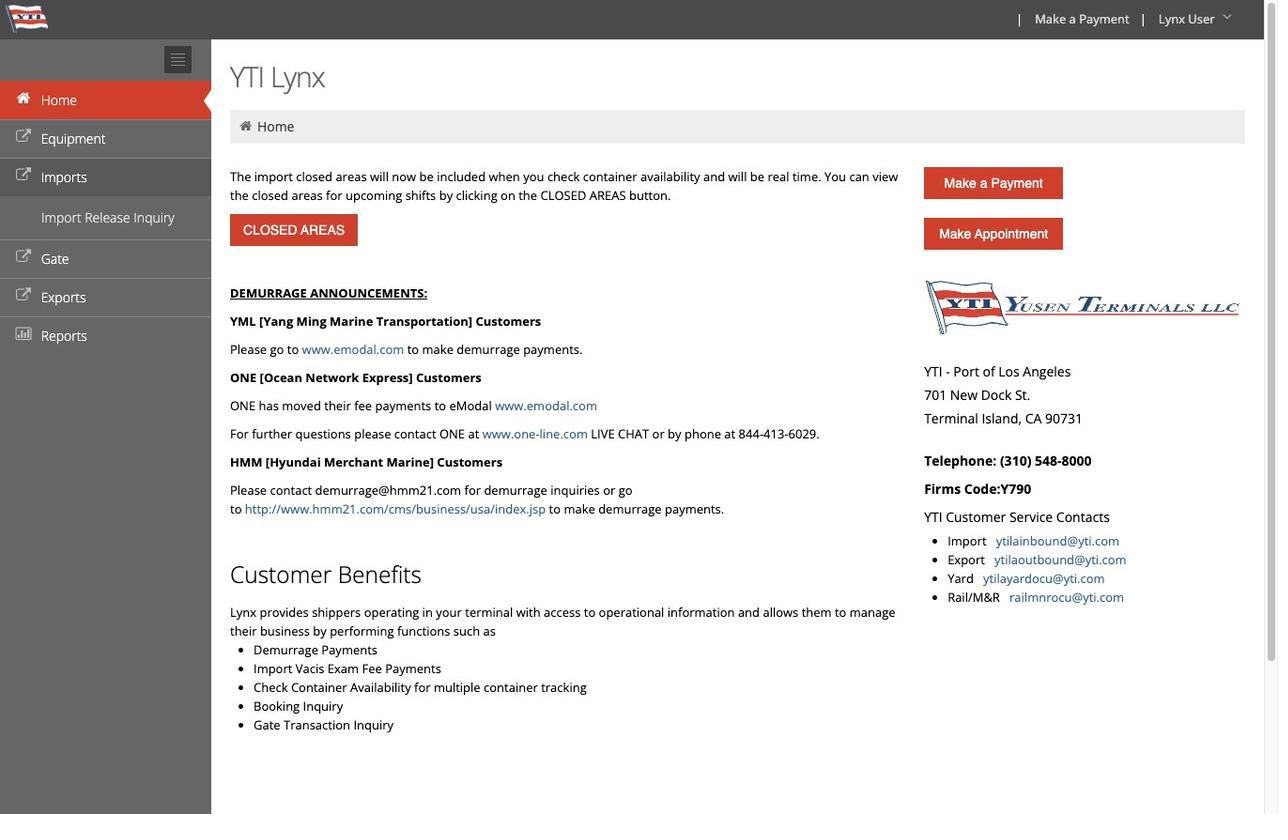 Task type: locate. For each thing, give the bounding box(es) containing it.
home image up the the
[[238, 119, 254, 132]]

go down [yang
[[270, 341, 284, 358]]

customer benefits
[[230, 559, 422, 590]]

gate
[[41, 250, 69, 268], [254, 717, 280, 733]]

demurrage up emodal
[[457, 341, 520, 358]]

1 horizontal spatial home
[[257, 117, 294, 135]]

1 vertical spatial customers
[[416, 369, 482, 386]]

please down hmm
[[230, 482, 267, 499]]

upcoming
[[346, 187, 402, 204]]

to left emodal
[[435, 397, 446, 414]]

be up shifts
[[419, 168, 434, 185]]

www.emodal.com down marine
[[302, 341, 404, 358]]

413-
[[764, 425, 788, 442]]

yti inside yti - port of los angeles 701 new dock st. terminal island, ca 90731
[[924, 363, 943, 380]]

1 be from the left
[[419, 168, 434, 185]]

functions
[[397, 623, 450, 640]]

import up export on the right bottom of the page
[[948, 532, 987, 549]]

please down yml
[[230, 341, 267, 358]]

please
[[230, 341, 267, 358], [230, 482, 267, 499]]

1 vertical spatial for
[[464, 482, 481, 499]]

one left [ocean
[[230, 369, 257, 386]]

http://www.hmm21.com/cms/business/usa/index.jsp
[[245, 501, 546, 517]]

import for import release inquiry
[[41, 208, 81, 226]]

availability
[[350, 679, 411, 696]]

2 horizontal spatial inquiry
[[353, 717, 394, 733]]

0 horizontal spatial payments
[[321, 641, 378, 658]]

home link up "equipment" in the left of the page
[[0, 81, 211, 119]]

check
[[254, 679, 288, 696]]

make a payment
[[1035, 10, 1130, 27], [944, 176, 1043, 191]]

lynx user
[[1159, 10, 1215, 27]]

|
[[1016, 10, 1023, 27], [1140, 10, 1147, 27]]

customer up provides
[[230, 559, 332, 590]]

container up areas
[[583, 168, 637, 185]]

terminal
[[924, 409, 978, 427]]

1 the from the left
[[230, 187, 249, 204]]

payment
[[1079, 10, 1130, 27], [991, 176, 1043, 191]]

to right the access at the bottom of the page
[[584, 604, 596, 621]]

1 horizontal spatial home image
[[238, 119, 254, 132]]

island,
[[982, 409, 1022, 427]]

[ocean
[[260, 369, 302, 386]]

appointment
[[975, 226, 1048, 241]]

2 vertical spatial demurrage
[[598, 501, 662, 517]]

ytilayardocu@yti.com
[[983, 570, 1105, 587]]

1 vertical spatial yti
[[924, 363, 943, 380]]

1 vertical spatial lynx
[[270, 57, 325, 96]]

inquiry
[[134, 208, 174, 226], [303, 698, 343, 715], [353, 717, 394, 733]]

ytilainbound@yti.com link
[[996, 532, 1120, 549]]

2 vertical spatial make
[[939, 226, 971, 241]]

make
[[1035, 10, 1066, 27], [944, 176, 977, 191], [939, 226, 971, 241]]

reports link
[[0, 316, 211, 355]]

railmnrocu@yti.com
[[1010, 589, 1124, 606]]

0 vertical spatial make a payment link
[[1027, 0, 1136, 39]]

for up http://www.hmm21.com/cms/business/usa/index.jsp to make demurrage payments.
[[464, 482, 481, 499]]

www.one-
[[482, 425, 540, 442]]

will left real
[[728, 168, 747, 185]]

0 vertical spatial by
[[439, 187, 453, 204]]

0 horizontal spatial import
[[41, 208, 81, 226]]

0 horizontal spatial home image
[[14, 92, 33, 105]]

0 vertical spatial home
[[41, 91, 77, 109]]

tracking
[[541, 679, 587, 696]]

1 vertical spatial home
[[257, 117, 294, 135]]

multiple
[[434, 679, 481, 696]]

0 vertical spatial lynx
[[1159, 10, 1185, 27]]

will up 'upcoming' at the left top of the page
[[370, 168, 389, 185]]

[yang
[[259, 313, 293, 330]]

inquiry down container
[[303, 698, 343, 715]]

8000
[[1062, 452, 1092, 470]]

1 please from the top
[[230, 341, 267, 358]]

1 horizontal spatial closed
[[296, 168, 332, 185]]

now
[[392, 168, 416, 185]]

shippers
[[312, 604, 361, 621]]

1 horizontal spatial at
[[724, 425, 736, 442]]

1 vertical spatial customer
[[230, 559, 332, 590]]

gate inside lynx provides shippers operating in your terminal with access to operational information and allows them to manage their business by performing functions such as demurrage payments import vacis exam fee payments check container availability for multiple container tracking booking inquiry gate transaction inquiry
[[254, 717, 280, 733]]

3 external link image from the top
[[14, 289, 33, 302]]

2 horizontal spatial for
[[464, 482, 481, 499]]

by left phone
[[668, 425, 681, 442]]

1 horizontal spatial be
[[750, 168, 765, 185]]

at left '844-'
[[724, 425, 736, 442]]

payments up exam
[[321, 641, 378, 658]]

make down transportation]
[[422, 341, 454, 358]]

their inside lynx provides shippers operating in your terminal with access to operational information and allows them to manage their business by performing functions such as demurrage payments import vacis exam fee payments check container availability for multiple container tracking booking inquiry gate transaction inquiry
[[230, 623, 257, 640]]

None submit
[[230, 214, 358, 246]]

ytilainbound@yti.com
[[996, 532, 1120, 549]]

1 vertical spatial payments
[[385, 660, 441, 677]]

make appointment link
[[924, 218, 1063, 250]]

2 external link image from the top
[[14, 251, 33, 264]]

1 horizontal spatial the
[[519, 187, 537, 204]]

1 will from the left
[[370, 168, 389, 185]]

by inside lynx provides shippers operating in your terminal with access to operational information and allows them to manage their business by performing functions such as demurrage payments import vacis exam fee payments check container availability for multiple container tracking booking inquiry gate transaction inquiry
[[313, 623, 327, 640]]

0 horizontal spatial and
[[703, 168, 725, 185]]

1 vertical spatial inquiry
[[303, 698, 343, 715]]

0 horizontal spatial areas
[[292, 187, 323, 204]]

make down inquiries
[[564, 501, 595, 517]]

one down emodal
[[439, 425, 465, 442]]

1 vertical spatial by
[[668, 425, 681, 442]]

import
[[41, 208, 81, 226], [948, 532, 987, 549], [254, 660, 292, 677]]

lynx for user
[[1159, 10, 1185, 27]]

areas down import on the top of the page
[[292, 187, 323, 204]]

and right availability
[[703, 168, 725, 185]]

inquiry right release
[[134, 208, 174, 226]]

1 vertical spatial contact
[[270, 482, 312, 499]]

imports link
[[0, 158, 211, 196]]

demurrage down inquiries
[[598, 501, 662, 517]]

yti for yti lynx
[[230, 57, 264, 96]]

1 | from the left
[[1016, 10, 1023, 27]]

external link image for imports
[[14, 169, 33, 182]]

contact down the one has moved their fee payments to emodal www.emodal.com
[[394, 425, 436, 442]]

make appointment
[[939, 226, 1048, 241]]

demurrage
[[254, 641, 318, 658]]

home up "equipment" in the left of the page
[[41, 91, 77, 109]]

one has moved their fee payments to emodal www.emodal.com
[[230, 397, 597, 414]]

home image up external link image
[[14, 92, 33, 105]]

be left real
[[750, 168, 765, 185]]

demurrage inside please contact demurrage@hmm21.com for demurrage inquiries or go to
[[484, 482, 547, 499]]

2 vertical spatial customers
[[437, 454, 503, 471]]

hmm [hyundai merchant marine] customers
[[230, 454, 503, 471]]

firms code:y790
[[924, 480, 1031, 498]]

0 vertical spatial one
[[230, 369, 257, 386]]

home image
[[14, 92, 33, 105], [238, 119, 254, 132]]

0 vertical spatial go
[[270, 341, 284, 358]]

0 horizontal spatial www.emodal.com link
[[302, 341, 404, 358]]

as
[[483, 623, 496, 640]]

imports
[[41, 168, 87, 186]]

2 vertical spatial one
[[439, 425, 465, 442]]

0 vertical spatial container
[[583, 168, 637, 185]]

at
[[468, 425, 479, 442], [724, 425, 736, 442]]

terminal
[[465, 604, 513, 621]]

announcements:
[[310, 285, 427, 301]]

1 vertical spatial external link image
[[14, 251, 33, 264]]

to up [ocean
[[287, 341, 299, 358]]

by down included
[[439, 187, 453, 204]]

the down you
[[519, 187, 537, 204]]

container inside the import closed areas will now be included when you check container availability and will be real time.  you can view the closed areas for upcoming shifts by clicking on the closed areas button.
[[583, 168, 637, 185]]

www.emodal.com link for to make demurrage payments.
[[302, 341, 404, 358]]

external link image inside imports link
[[14, 169, 33, 182]]

gate up exports
[[41, 250, 69, 268]]

further
[[252, 425, 292, 442]]

import inside lynx provides shippers operating in your terminal with access to operational information and allows them to manage their business by performing functions such as demurrage payments import vacis exam fee payments check container availability for multiple container tracking booking inquiry gate transaction inquiry
[[254, 660, 292, 677]]

0 horizontal spatial a
[[980, 176, 988, 191]]

0 vertical spatial for
[[326, 187, 342, 204]]

1 external link image from the top
[[14, 169, 33, 182]]

availability
[[640, 168, 700, 185]]

0 horizontal spatial the
[[230, 187, 249, 204]]

0 vertical spatial inquiry
[[134, 208, 174, 226]]

container inside lynx provides shippers operating in your terminal with access to operational information and allows them to manage their business by performing functions such as demurrage payments import vacis exam fee payments check container availability for multiple container tracking booking inquiry gate transaction inquiry
[[484, 679, 538, 696]]

by
[[439, 187, 453, 204], [668, 425, 681, 442], [313, 623, 327, 640]]

0 horizontal spatial payment
[[991, 176, 1043, 191]]

1 horizontal spatial go
[[619, 482, 633, 499]]

container left tracking
[[484, 679, 538, 696]]

customers up emodal
[[416, 369, 482, 386]]

1 horizontal spatial or
[[652, 425, 665, 442]]

or right inquiries
[[603, 482, 615, 499]]

user
[[1188, 10, 1215, 27]]

closed down import on the top of the page
[[252, 187, 288, 204]]

0 horizontal spatial be
[[419, 168, 434, 185]]

1 vertical spatial please
[[230, 482, 267, 499]]

0 horizontal spatial will
[[370, 168, 389, 185]]

2 please from the top
[[230, 482, 267, 499]]

1 vertical spatial import
[[948, 532, 987, 549]]

external link image inside exports 'link'
[[14, 289, 33, 302]]

1 vertical spatial and
[[738, 604, 760, 621]]

yti for yti customer service contacts
[[924, 508, 943, 526]]

844-
[[739, 425, 764, 442]]

firms
[[924, 480, 961, 498]]

payments. down phone
[[665, 501, 724, 517]]

customers up http://www.hmm21.com/cms/business/usa/index.jsp to make demurrage payments.
[[437, 454, 503, 471]]

for left 'upcoming' at the left top of the page
[[326, 187, 342, 204]]

0 horizontal spatial their
[[230, 623, 257, 640]]

one for one [ocean network express] customers
[[230, 369, 257, 386]]

1 horizontal spatial payment
[[1079, 10, 1130, 27]]

payments
[[375, 397, 431, 414]]

demurrage up http://www.hmm21.com/cms/business/usa/index.jsp to make demurrage payments.
[[484, 482, 547, 499]]

external link image inside the gate link
[[14, 251, 33, 264]]

1 horizontal spatial a
[[1069, 10, 1076, 27]]

1 vertical spatial go
[[619, 482, 633, 499]]

please inside please contact demurrage@hmm21.com for demurrage inquiries or go to
[[230, 482, 267, 499]]

2 horizontal spatial import
[[948, 532, 987, 549]]

1 vertical spatial make
[[564, 501, 595, 517]]

and left allows
[[738, 604, 760, 621]]

at down emodal
[[468, 425, 479, 442]]

lynx inside lynx provides shippers operating in your terminal with access to operational information and allows them to manage their business by performing functions such as demurrage payments import vacis exam fee payments check container availability for multiple container tracking booking inquiry gate transaction inquiry
[[230, 604, 256, 621]]

external link image for gate
[[14, 251, 33, 264]]

customer
[[946, 508, 1006, 526], [230, 559, 332, 590]]

ca
[[1025, 409, 1042, 427]]

of
[[983, 363, 995, 380]]

customer down firms code:y790
[[946, 508, 1006, 526]]

customers right transportation]
[[476, 313, 541, 330]]

2 at from the left
[[724, 425, 736, 442]]

www.emodal.com link up 'www.one-line.com' link
[[495, 397, 597, 414]]

and inside lynx provides shippers operating in your terminal with access to operational information and allows them to manage their business by performing functions such as demurrage payments import vacis exam fee payments check container availability for multiple container tracking booking inquiry gate transaction inquiry
[[738, 604, 760, 621]]

0 vertical spatial please
[[230, 341, 267, 358]]

0 horizontal spatial by
[[313, 623, 327, 640]]

www.emodal.com link for one has moved their fee payments to emodal www.emodal.com
[[495, 397, 597, 414]]

one left 'has'
[[230, 397, 256, 414]]

payments
[[321, 641, 378, 658], [385, 660, 441, 677]]

2 vertical spatial yti
[[924, 508, 943, 526]]

contact down '[hyundai'
[[270, 482, 312, 499]]

by down the shippers
[[313, 623, 327, 640]]

2 horizontal spatial by
[[668, 425, 681, 442]]

payment up appointment
[[991, 176, 1043, 191]]

go right inquiries
[[619, 482, 633, 499]]

90731
[[1045, 409, 1083, 427]]

please for please contact demurrage@hmm21.com for demurrage inquiries or go to
[[230, 482, 267, 499]]

payments.
[[523, 341, 583, 358], [665, 501, 724, 517]]

customers for hmm [hyundai merchant marine] customers
[[437, 454, 503, 471]]

will
[[370, 168, 389, 185], [728, 168, 747, 185]]

www.emodal.com link down marine
[[302, 341, 404, 358]]

emodal
[[449, 397, 492, 414]]

home link down yti lynx
[[257, 117, 294, 135]]

please for please go to www.emodal.com to make demurrage payments.
[[230, 341, 267, 358]]

1 horizontal spatial and
[[738, 604, 760, 621]]

0 horizontal spatial container
[[484, 679, 538, 696]]

1 horizontal spatial lynx
[[270, 57, 325, 96]]

gate down booking
[[254, 717, 280, 733]]

the down the the
[[230, 187, 249, 204]]

0 horizontal spatial home
[[41, 91, 77, 109]]

1 vertical spatial one
[[230, 397, 256, 414]]

0 horizontal spatial lynx
[[230, 604, 256, 621]]

1 horizontal spatial their
[[324, 397, 351, 414]]

2 horizontal spatial lynx
[[1159, 10, 1185, 27]]

2 vertical spatial by
[[313, 623, 327, 640]]

payment left lynx user
[[1079, 10, 1130, 27]]

to down hmm
[[230, 501, 242, 517]]

0 vertical spatial payment
[[1079, 10, 1130, 27]]

ytilaoutbound@yti.com link
[[995, 551, 1127, 568]]

for left multiple on the bottom left
[[414, 679, 431, 696]]

http://www.hmm21.com/cms/business/usa/index.jsp to make demurrage payments.
[[245, 501, 724, 517]]

0 horizontal spatial for
[[326, 187, 342, 204]]

1 vertical spatial gate
[[254, 717, 280, 733]]

by inside the import closed areas will now be included when you check container availability and will be real time.  you can view the closed areas for upcoming shifts by clicking on the closed areas button.
[[439, 187, 453, 204]]

please
[[354, 425, 391, 442]]

make for make appointment link
[[939, 226, 971, 241]]

lynx user link
[[1150, 0, 1243, 39]]

included
[[437, 168, 486, 185]]

0 vertical spatial www.emodal.com link
[[302, 341, 404, 358]]

1 vertical spatial home image
[[238, 119, 254, 132]]

1 vertical spatial demurrage
[[484, 482, 547, 499]]

import up the check in the bottom of the page
[[254, 660, 292, 677]]

home
[[41, 91, 77, 109], [257, 117, 294, 135]]

import ytilainbound@yti.com
[[948, 532, 1120, 549]]

their left fee
[[324, 397, 351, 414]]

or right chat
[[652, 425, 665, 442]]

container
[[291, 679, 347, 696]]

their left 'business'
[[230, 623, 257, 640]]

home down yti lynx
[[257, 117, 294, 135]]

2 | from the left
[[1140, 10, 1147, 27]]

2 will from the left
[[728, 168, 747, 185]]

rail/m&r
[[948, 589, 1006, 606]]

external link image
[[14, 169, 33, 182], [14, 251, 33, 264], [14, 289, 33, 302]]

www.emodal.com up 'www.one-line.com' link
[[495, 397, 597, 414]]

inquiry down availability
[[353, 717, 394, 733]]

yml [yang ming marine transportation] customers
[[230, 313, 541, 330]]

hmm
[[230, 454, 262, 471]]

contacts
[[1056, 508, 1110, 526]]

external link image for exports
[[14, 289, 33, 302]]

contact inside please contact demurrage@hmm21.com for demurrage inquiries or go to
[[270, 482, 312, 499]]

time.
[[793, 168, 821, 185]]

to down inquiries
[[549, 501, 561, 517]]

0 horizontal spatial |
[[1016, 10, 1023, 27]]

1 vertical spatial or
[[603, 482, 615, 499]]

2 vertical spatial import
[[254, 660, 292, 677]]

1 vertical spatial a
[[980, 176, 988, 191]]

1 horizontal spatial www.emodal.com link
[[495, 397, 597, 414]]

import down imports
[[41, 208, 81, 226]]

yard
[[948, 570, 980, 587]]

payments up availability
[[385, 660, 441, 677]]

1 at from the left
[[468, 425, 479, 442]]

0 horizontal spatial make
[[422, 341, 454, 358]]

payments. up line.com on the left
[[523, 341, 583, 358]]

1 horizontal spatial for
[[414, 679, 431, 696]]

areas up 'upcoming' at the left top of the page
[[336, 168, 367, 185]]

closed right import on the top of the page
[[296, 168, 332, 185]]

1 horizontal spatial contact
[[394, 425, 436, 442]]

yti lynx
[[230, 57, 325, 96]]



Task type: vqa. For each thing, say whether or not it's contained in the screenshot.
? to the right
no



Task type: describe. For each thing, give the bounding box(es) containing it.
import for import ytilainbound@yti.com
[[948, 532, 987, 549]]

0 horizontal spatial gate
[[41, 250, 69, 268]]

0 vertical spatial or
[[652, 425, 665, 442]]

yti - port of los angeles 701 new dock st. terminal island, ca 90731
[[924, 363, 1083, 427]]

merchant
[[324, 454, 383, 471]]

port
[[954, 363, 979, 380]]

to down transportation]
[[407, 341, 419, 358]]

yml
[[230, 313, 256, 330]]

your
[[436, 604, 462, 621]]

0 horizontal spatial closed
[[252, 187, 288, 204]]

reports
[[41, 327, 87, 345]]

one for one has moved their fee payments to emodal www.emodal.com
[[230, 397, 256, 414]]

0 vertical spatial make a payment
[[1035, 10, 1130, 27]]

for inside lynx provides shippers operating in your terminal with access to operational information and allows them to manage their business by performing functions such as demurrage payments import vacis exam fee payments check container availability for multiple container tracking booking inquiry gate transaction inquiry
[[414, 679, 431, 696]]

st.
[[1015, 386, 1031, 404]]

business
[[260, 623, 310, 640]]

1 vertical spatial payments.
[[665, 501, 724, 517]]

0 vertical spatial demurrage
[[457, 341, 520, 358]]

go inside please contact demurrage@hmm21.com for demurrage inquiries or go to
[[619, 482, 633, 499]]

please go to www.emodal.com to make demurrage payments.
[[230, 341, 583, 358]]

www.one-line.com link
[[482, 425, 588, 442]]

to right them
[[835, 604, 847, 621]]

yti customer service contacts
[[924, 508, 1110, 526]]

code:y790
[[964, 480, 1031, 498]]

external link image
[[14, 131, 33, 144]]

701
[[924, 386, 947, 404]]

transaction
[[284, 717, 350, 733]]

moved
[[282, 397, 321, 414]]

0 vertical spatial make
[[1035, 10, 1066, 27]]

network
[[306, 369, 359, 386]]

bar chart image
[[14, 328, 33, 341]]

for further questions please contact one at www.one-line.com live chat or by phone at 844-413-6029.
[[230, 425, 820, 442]]

shifts
[[405, 187, 436, 204]]

demurrage
[[230, 285, 307, 301]]

closed
[[540, 187, 586, 204]]

or inside please contact demurrage@hmm21.com for demurrage inquiries or go to
[[603, 482, 615, 499]]

1 horizontal spatial www.emodal.com
[[495, 397, 597, 414]]

demurrage announcements:
[[230, 285, 427, 301]]

export
[[948, 551, 991, 568]]

one [ocean network express] customers
[[230, 369, 482, 386]]

2 vertical spatial inquiry
[[353, 717, 394, 733]]

line.com
[[540, 425, 588, 442]]

lynx for provides
[[230, 604, 256, 621]]

information
[[668, 604, 735, 621]]

1 horizontal spatial home link
[[257, 117, 294, 135]]

you
[[825, 168, 846, 185]]

0 vertical spatial home image
[[14, 92, 33, 105]]

real
[[768, 168, 789, 185]]

dock
[[981, 386, 1012, 404]]

telephone: (310) 548-8000
[[924, 452, 1092, 470]]

import release inquiry link
[[0, 204, 211, 232]]

angle down image
[[1218, 10, 1237, 23]]

0 horizontal spatial home link
[[0, 81, 211, 119]]

operating
[[364, 604, 419, 621]]

areas
[[590, 187, 626, 204]]

access
[[544, 604, 581, 621]]

inquiries
[[551, 482, 600, 499]]

can
[[849, 168, 870, 185]]

provides
[[260, 604, 309, 621]]

service
[[1009, 508, 1053, 526]]

import
[[254, 168, 293, 185]]

http://www.hmm21.com/cms/business/usa/index.jsp link
[[245, 501, 546, 517]]

live
[[591, 425, 615, 442]]

1 vertical spatial areas
[[292, 187, 323, 204]]

0 horizontal spatial go
[[270, 341, 284, 358]]

0 horizontal spatial customer
[[230, 559, 332, 590]]

allows
[[763, 604, 799, 621]]

0 vertical spatial contact
[[394, 425, 436, 442]]

1 horizontal spatial payments
[[385, 660, 441, 677]]

vacis
[[296, 660, 324, 677]]

[hyundai
[[266, 454, 321, 471]]

benefits
[[338, 559, 422, 590]]

lynx provides shippers operating in your terminal with access to operational information and allows them to manage their business by performing functions such as demurrage payments import vacis exam fee payments check container availability for multiple container tracking booking inquiry gate transaction inquiry
[[230, 604, 896, 733]]

express]
[[362, 369, 413, 386]]

to inside please contact demurrage@hmm21.com for demurrage inquiries or go to
[[230, 501, 242, 517]]

exports link
[[0, 278, 211, 316]]

0 horizontal spatial payments.
[[523, 341, 583, 358]]

1 vertical spatial make a payment
[[944, 176, 1043, 191]]

2 the from the left
[[519, 187, 537, 204]]

customers for one [ocean network express] customers
[[416, 369, 482, 386]]

0 vertical spatial www.emodal.com
[[302, 341, 404, 358]]

1 horizontal spatial customer
[[946, 508, 1006, 526]]

import release inquiry
[[41, 208, 174, 226]]

2 be from the left
[[750, 168, 765, 185]]

angeles
[[1023, 363, 1071, 380]]

make for make a payment link to the bottom
[[944, 176, 977, 191]]

-
[[946, 363, 950, 380]]

for
[[230, 425, 249, 442]]

clicking
[[456, 187, 497, 204]]

and inside the import closed areas will now be included when you check container availability and will be real time.  you can view the closed areas for upcoming shifts by clicking on the closed areas button.
[[703, 168, 725, 185]]

los
[[999, 363, 1020, 380]]

chat
[[618, 425, 649, 442]]

fee
[[354, 397, 372, 414]]

demurrage@hmm21.com
[[315, 482, 461, 499]]

when
[[489, 168, 520, 185]]

1 vertical spatial make a payment link
[[924, 167, 1063, 199]]

yti for yti - port of los angeles 701 new dock st. terminal island, ca 90731
[[924, 363, 943, 380]]

has
[[259, 397, 279, 414]]

new
[[950, 386, 978, 404]]

(310)
[[1000, 452, 1032, 470]]

in
[[422, 604, 433, 621]]

check
[[547, 168, 580, 185]]

0 vertical spatial a
[[1069, 10, 1076, 27]]

them
[[802, 604, 832, 621]]

manage
[[850, 604, 896, 621]]

telephone:
[[924, 452, 997, 470]]

for inside the import closed areas will now be included when you check container availability and will be real time.  you can view the closed areas for upcoming shifts by clicking on the closed areas button.
[[326, 187, 342, 204]]

1 horizontal spatial inquiry
[[303, 698, 343, 715]]

phone
[[685, 425, 721, 442]]

ytilaoutbound@yti.com
[[995, 551, 1127, 568]]

equipment link
[[0, 119, 211, 158]]

1 vertical spatial payment
[[991, 176, 1043, 191]]

please contact demurrage@hmm21.com for demurrage inquiries or go to
[[230, 482, 633, 517]]

for inside please contact demurrage@hmm21.com for demurrage inquiries or go to
[[464, 482, 481, 499]]

questions
[[295, 425, 351, 442]]

0 horizontal spatial inquiry
[[134, 208, 174, 226]]

0 vertical spatial customers
[[476, 313, 541, 330]]

1 horizontal spatial areas
[[336, 168, 367, 185]]

view
[[873, 168, 898, 185]]

0 vertical spatial closed
[[296, 168, 332, 185]]

0 vertical spatial their
[[324, 397, 351, 414]]

equipment
[[41, 130, 106, 147]]

performing
[[330, 623, 394, 640]]



